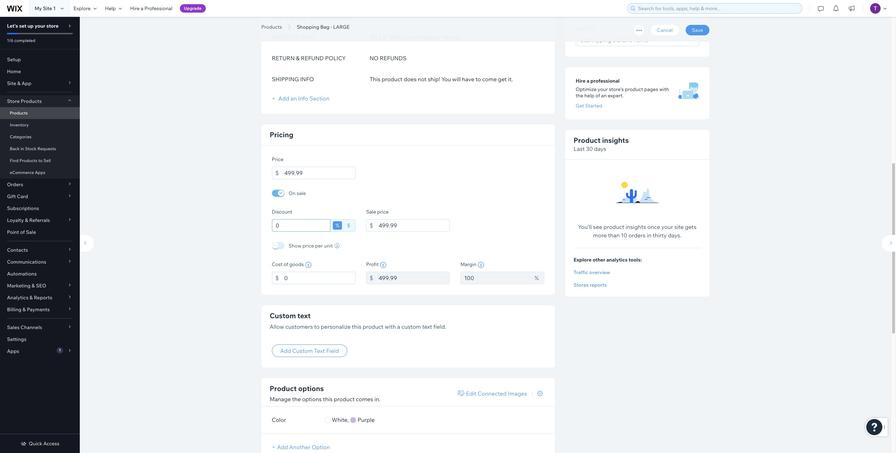 Task type: vqa. For each thing, say whether or not it's contained in the screenshot.
"Upgrade" on the top
yes



Task type: locate. For each thing, give the bounding box(es) containing it.
2 horizontal spatial a
[[587, 78, 590, 84]]

completed
[[14, 38, 35, 43]]

& for site
[[17, 80, 21, 86]]

in inside 'you'll see product insights once your site gets more than 10 orders in thirty days.'
[[647, 232, 652, 239]]

0 horizontal spatial -
[[331, 24, 332, 30]]

8"
[[383, 33, 388, 40]]

insights up 'days'
[[602, 136, 629, 145]]

0 vertical spatial insights
[[602, 136, 629, 145]]

products up ecommerce apps
[[19, 158, 37, 163]]

referrals
[[29, 217, 50, 223]]

explore left help
[[74, 5, 91, 12]]

0 horizontal spatial site
[[7, 80, 16, 86]]

2 horizontal spatial your
[[662, 224, 673, 231]]

hire inside shopping bag - large form
[[576, 78, 586, 84]]

1 down settings link
[[59, 348, 61, 353]]

site right my
[[43, 5, 52, 12]]

0 vertical spatial apps
[[35, 170, 45, 175]]

1 vertical spatial this
[[323, 396, 333, 403]]

1 vertical spatial price
[[303, 242, 314, 249]]

0 horizontal spatial a
[[141, 5, 143, 12]]

1 vertical spatial with
[[385, 323, 396, 330]]

1 horizontal spatial price
[[377, 209, 389, 215]]

of inside sidebar element
[[20, 229, 25, 235]]

0 vertical spatial a
[[141, 5, 143, 12]]

info down additional info sections
[[301, 33, 315, 40]]

tools:
[[629, 257, 642, 263]]

1 horizontal spatial an
[[601, 93, 607, 99]]

1 horizontal spatial product
[[574, 136, 601, 145]]

0 horizontal spatial large
[[333, 24, 350, 30]]

you'll see product insights once your site gets more than 10 orders in thirty days.
[[578, 224, 697, 239]]

1 horizontal spatial to
[[314, 323, 320, 330]]

1 right my
[[53, 5, 56, 12]]

2 horizontal spatial of
[[596, 93, 600, 99]]

your down professional
[[598, 86, 608, 93]]

1 vertical spatial of
[[20, 229, 25, 235]]

price for sale
[[377, 209, 389, 215]]

your up thirty
[[662, 224, 673, 231]]

1 horizontal spatial your
[[598, 86, 608, 93]]

personalize
[[321, 323, 351, 330]]

0 horizontal spatial explore
[[74, 5, 91, 12]]

your inside sidebar element
[[35, 23, 45, 29]]

of right help
[[596, 93, 600, 99]]

large up x at the top of the page
[[357, 15, 400, 31]]

goods
[[289, 261, 304, 267]]

products link up product
[[258, 23, 286, 30]]

1 vertical spatial your
[[598, 86, 608, 93]]

info tooltip image for margin
[[478, 262, 484, 268]]

sale price
[[366, 209, 389, 215]]

1 vertical spatial the
[[292, 396, 301, 403]]

site
[[43, 5, 52, 12], [7, 80, 16, 86]]

text up customers
[[298, 311, 311, 320]]

the
[[576, 93, 584, 99], [292, 396, 301, 403]]

1 horizontal spatial apps
[[35, 170, 45, 175]]

price
[[377, 209, 389, 215], [303, 242, 314, 249]]

store
[[46, 23, 59, 29]]

categories link
[[0, 131, 80, 143]]

1 horizontal spatial hire
[[576, 78, 586, 84]]

1 vertical spatial text
[[422, 323, 432, 330]]

info tooltip image right goods
[[305, 262, 312, 268]]

explore for explore
[[74, 5, 91, 12]]

products link down store products
[[0, 107, 80, 119]]

explore
[[74, 5, 91, 12], [574, 257, 592, 263]]

1 vertical spatial add
[[280, 347, 291, 354]]

apps down find products to sell 'link' in the top of the page
[[35, 170, 45, 175]]

0 horizontal spatial the
[[292, 396, 301, 403]]

1 horizontal spatial large
[[357, 15, 400, 31]]

this up white
[[323, 396, 333, 403]]

shipping info
[[272, 75, 314, 82]]

2 vertical spatial to
[[314, 323, 320, 330]]

1 vertical spatial info
[[300, 75, 314, 82]]

1 horizontal spatial sale
[[366, 209, 376, 215]]

insights
[[602, 136, 629, 145], [626, 224, 646, 231]]

set
[[19, 23, 26, 29]]

x
[[379, 33, 382, 40]]

explore inside shopping bag - large form
[[574, 257, 592, 263]]

the left help
[[576, 93, 584, 99]]

you'll
[[578, 224, 592, 231]]

to left sell
[[38, 158, 42, 163]]

to
[[476, 75, 481, 82], [38, 158, 42, 163], [314, 323, 320, 330]]

quick access
[[29, 441, 59, 447]]

1 horizontal spatial of
[[284, 261, 288, 267]]

& right billing
[[23, 306, 26, 313]]

stores
[[574, 282, 589, 288]]

loyalty & referrals button
[[0, 214, 80, 226]]

product info
[[272, 33, 315, 40]]

2 horizontal spatial to
[[476, 75, 481, 82]]

no refunds
[[370, 54, 407, 61]]

1 vertical spatial apps
[[7, 348, 19, 354]]

0 vertical spatial hire
[[130, 5, 140, 12]]

1 vertical spatial product
[[270, 384, 297, 393]]

1 vertical spatial sale
[[26, 229, 36, 235]]

up
[[27, 23, 34, 29]]

other
[[593, 257, 606, 263]]

this right personalize
[[352, 323, 362, 330]]

see
[[593, 224, 603, 231]]

1 horizontal spatial the
[[576, 93, 584, 99]]

quick
[[29, 441, 42, 447]]

products
[[261, 24, 282, 30], [21, 98, 42, 104], [10, 110, 28, 116], [19, 158, 37, 163]]

0 horizontal spatial this
[[323, 396, 333, 403]]

card
[[17, 193, 28, 200]]

1 vertical spatial products link
[[0, 107, 80, 119]]

with right pages
[[660, 86, 669, 93]]

0 vertical spatial products link
[[258, 23, 286, 30]]

& left app
[[17, 80, 21, 86]]

a left professional
[[141, 5, 143, 12]]

app
[[22, 80, 31, 86]]

0 vertical spatial info
[[301, 33, 315, 40]]

it.
[[508, 75, 513, 82]]

info
[[301, 33, 315, 40], [300, 75, 314, 82]]

to right customers
[[314, 323, 320, 330]]

the right manage
[[292, 396, 301, 403]]

info for shipping info
[[300, 75, 314, 82]]

products up inventory
[[10, 110, 28, 116]]

info tooltip image right margin
[[478, 262, 484, 268]]

to right have in the top of the page
[[476, 75, 481, 82]]

Start typing a brand name field
[[578, 34, 697, 46]]

white
[[332, 416, 348, 423]]

0 vertical spatial custom
[[270, 311, 296, 320]]

edit connected images button
[[454, 387, 531, 400]]

1 horizontal spatial 1
[[59, 348, 61, 353]]

1 horizontal spatial site
[[43, 5, 52, 12]]

upgrade
[[184, 6, 202, 11]]

price left per
[[303, 242, 314, 249]]

orders
[[7, 181, 23, 188]]

1 horizontal spatial with
[[660, 86, 669, 93]]

automations
[[7, 271, 37, 277]]

setup
[[7, 56, 21, 63]]

reports
[[34, 294, 52, 301]]

insights up orders
[[626, 224, 646, 231]]

in inside back in stock requests link
[[21, 146, 24, 151]]

overview
[[590, 269, 610, 276]]

2 info tooltip image from the left
[[478, 262, 484, 268]]

field.
[[434, 323, 446, 330]]

product
[[574, 136, 601, 145], [270, 384, 297, 393]]

None text field
[[284, 272, 356, 284]]

2 vertical spatial a
[[397, 323, 400, 330]]

an left expert.
[[601, 93, 607, 99]]

come
[[482, 75, 497, 82]]

help
[[105, 5, 116, 12]]

1 inside sidebar element
[[59, 348, 61, 353]]

1 horizontal spatial %
[[535, 274, 539, 281]]

products right store
[[21, 98, 42, 104]]

& left reports
[[30, 294, 33, 301]]

bag right info
[[323, 15, 347, 31]]

1 horizontal spatial products link
[[258, 23, 286, 30]]

shopping down additional info sections
[[297, 24, 319, 30]]

categories
[[10, 134, 32, 139]]

0 horizontal spatial your
[[35, 23, 45, 29]]

2 vertical spatial add
[[277, 444, 288, 451]]

custom left text
[[292, 347, 313, 354]]

0 horizontal spatial of
[[20, 229, 25, 235]]

shipping
[[272, 75, 299, 82]]

in right back
[[21, 146, 24, 151]]

0 vertical spatial add
[[278, 95, 289, 102]]

0 horizontal spatial info tooltip image
[[305, 262, 312, 268]]

&
[[296, 54, 300, 61], [17, 80, 21, 86], [25, 217, 28, 223], [32, 283, 35, 289], [30, 294, 33, 301], [23, 306, 26, 313]]

product up the "30"
[[574, 136, 601, 145]]

1 horizontal spatial this
[[352, 323, 362, 330]]

cotton
[[403, 33, 421, 40]]

1 vertical spatial a
[[587, 78, 590, 84]]

add down shipping
[[278, 95, 289, 102]]

add for add another option
[[277, 444, 288, 451]]

0 vertical spatial options
[[298, 384, 324, 393]]

0 vertical spatial 1
[[53, 5, 56, 12]]

0 vertical spatial explore
[[74, 5, 91, 12]]

a up optimize
[[587, 78, 590, 84]]

0 horizontal spatial to
[[38, 158, 42, 163]]

back
[[10, 146, 20, 151]]

0 vertical spatial with
[[660, 86, 669, 93]]

1 info tooltip image from the left
[[305, 262, 312, 268]]

text left field.
[[422, 323, 432, 330]]

edit option link image
[[458, 391, 465, 396]]

1 vertical spatial to
[[38, 158, 42, 163]]

& for billing
[[23, 306, 26, 313]]

your
[[35, 23, 45, 29], [598, 86, 608, 93], [662, 224, 673, 231]]

0 vertical spatial %
[[336, 222, 339, 228]]

0 horizontal spatial with
[[385, 323, 396, 330]]

the inside product options manage the options this product comes in.
[[292, 396, 301, 403]]

my
[[35, 5, 42, 12]]

in
[[21, 146, 24, 151], [647, 232, 652, 239]]

apps down settings
[[7, 348, 19, 354]]

1 horizontal spatial info tooltip image
[[478, 262, 484, 268]]

add left another
[[277, 444, 288, 451]]

of for point of sale
[[20, 229, 25, 235]]

add custom text field button
[[272, 345, 347, 357]]

pages
[[644, 86, 659, 93]]

per
[[315, 242, 323, 249]]

0 horizontal spatial price
[[303, 242, 314, 249]]

& inside shopping bag - large form
[[296, 54, 300, 61]]

analytics & reports button
[[0, 292, 80, 304]]

does
[[404, 75, 417, 82]]

0 horizontal spatial text
[[298, 311, 311, 320]]

another
[[289, 444, 311, 451]]

0 vertical spatial of
[[596, 93, 600, 99]]

0 vertical spatial price
[[377, 209, 389, 215]]

1 vertical spatial site
[[7, 80, 16, 86]]

1 horizontal spatial explore
[[574, 257, 592, 263]]

explore up traffic
[[574, 257, 592, 263]]

1 vertical spatial 1
[[59, 348, 61, 353]]

custom inside custom text allow customers to personalize this product with a custom text field.
[[270, 311, 296, 320]]

0 vertical spatial the
[[576, 93, 584, 99]]

of inside the optimize your store's product pages with the help of an expert.
[[596, 93, 600, 99]]

a
[[141, 5, 143, 12], [587, 78, 590, 84], [397, 323, 400, 330]]

None text field
[[284, 167, 356, 179], [272, 219, 331, 232], [379, 272, 450, 284], [461, 272, 531, 284], [284, 167, 356, 179], [272, 219, 331, 232], [379, 272, 450, 284], [461, 272, 531, 284]]

save
[[692, 27, 703, 33]]

seo
[[36, 283, 46, 289]]

text
[[314, 347, 325, 354]]

0 horizontal spatial in
[[21, 146, 24, 151]]

1 vertical spatial hire
[[576, 78, 586, 84]]

& left seo
[[32, 283, 35, 289]]

$ text field
[[379, 219, 450, 232]]

0 vertical spatial sale
[[366, 209, 376, 215]]

0 horizontal spatial 1
[[53, 5, 56, 12]]

site down home at the left top of the page
[[7, 80, 16, 86]]

1 horizontal spatial a
[[397, 323, 400, 330]]

info tooltip image
[[380, 262, 387, 268]]

2 vertical spatial of
[[284, 261, 288, 267]]

more
[[593, 232, 607, 239]]

0 vertical spatial product
[[574, 136, 601, 145]]

info tooltip image for cost of goods
[[305, 262, 312, 268]]

sale inside point of sale link
[[26, 229, 36, 235]]

with left the custom
[[385, 323, 396, 330]]

shopping bag - large form
[[76, 0, 896, 453]]

get
[[576, 103, 584, 109]]

unit
[[324, 242, 333, 249]]

will
[[452, 75, 461, 82]]

large down sections
[[333, 24, 350, 30]]

1 vertical spatial in
[[647, 232, 652, 239]]

products up product
[[261, 24, 282, 30]]

1 vertical spatial %
[[535, 274, 539, 281]]

product inside product options manage the options this product comes in.
[[334, 396, 355, 403]]

1 horizontal spatial in
[[647, 232, 652, 239]]

0 horizontal spatial product
[[270, 384, 297, 393]]

a for professional
[[587, 78, 590, 84]]

1/6 completed
[[7, 38, 35, 43]]

of right "point"
[[20, 229, 25, 235]]

product inside product options manage the options this product comes in.
[[270, 384, 297, 393]]

12" x 8" bag  cotton  natural flavors
[[370, 33, 460, 40]]

shopping up the product info
[[261, 15, 320, 31]]

hire up optimize
[[576, 78, 586, 84]]

sales channels button
[[0, 321, 80, 333]]

& right return
[[296, 54, 300, 61]]

price up $ text box
[[377, 209, 389, 215]]

in down once
[[647, 232, 652, 239]]

info tooltip image
[[305, 262, 312, 268], [478, 262, 484, 268]]

1 vertical spatial explore
[[574, 257, 592, 263]]

days.
[[668, 232, 682, 239]]

& right loyalty
[[25, 217, 28, 223]]

hire right help button
[[130, 5, 140, 12]]

product up manage
[[270, 384, 297, 393]]

of right cost
[[284, 261, 288, 267]]

shopping bag - large
[[261, 15, 400, 31], [297, 24, 350, 30]]

bag
[[390, 33, 401, 40]]

0 horizontal spatial sale
[[26, 229, 36, 235]]

cost
[[272, 261, 283, 267]]

your right 'up'
[[35, 23, 45, 29]]

point
[[7, 229, 19, 235]]

& for loyalty
[[25, 217, 28, 223]]

to inside 'link'
[[38, 158, 42, 163]]

sections
[[325, 16, 354, 21]]

1 vertical spatial insights
[[626, 224, 646, 231]]

add another option
[[277, 444, 330, 451]]

0 horizontal spatial hire
[[130, 5, 140, 12]]

product inside product insights last 30 days
[[574, 136, 601, 145]]

0 vertical spatial text
[[298, 311, 311, 320]]

an left info
[[291, 95, 297, 102]]

info up the add an info section
[[300, 75, 314, 82]]

add for add an info section
[[278, 95, 289, 102]]

0 vertical spatial your
[[35, 23, 45, 29]]

optimize
[[576, 86, 597, 93]]

custom up allow
[[270, 311, 296, 320]]

add down allow
[[280, 347, 291, 354]]

0 vertical spatial this
[[352, 323, 362, 330]]

gift
[[7, 193, 16, 200]]

a left the custom
[[397, 323, 400, 330]]

color
[[272, 416, 286, 423]]

0 horizontal spatial %
[[336, 222, 339, 228]]

of for cost of goods
[[284, 261, 288, 267]]

2 vertical spatial your
[[662, 224, 673, 231]]



Task type: describe. For each thing, give the bounding box(es) containing it.
& for analytics
[[30, 294, 33, 301]]

sidebar element
[[0, 17, 80, 453]]

edit
[[466, 390, 477, 397]]

an inside the optimize your store's product pages with the help of an expert.
[[601, 93, 607, 99]]

1 horizontal spatial text
[[422, 323, 432, 330]]

contacts
[[7, 247, 28, 253]]

purple
[[358, 416, 375, 423]]

a for professional
[[141, 5, 143, 12]]

custom
[[402, 323, 421, 330]]

stores reports link
[[574, 282, 701, 288]]

your inside the optimize your store's product pages with the help of an expert.
[[598, 86, 608, 93]]

& for return
[[296, 54, 300, 61]]

traffic overview link
[[574, 269, 701, 276]]

none text field inside shopping bag - large form
[[284, 272, 356, 284]]

your inside 'you'll see product insights once your site gets more than 10 orders in thirty days.'
[[662, 224, 673, 231]]

billing
[[7, 306, 21, 313]]

product inside custom text allow customers to personalize this product with a custom text field.
[[363, 323, 384, 330]]

gift card
[[7, 193, 28, 200]]

a inside custom text allow customers to personalize this product with a custom text field.
[[397, 323, 400, 330]]

product for product insights
[[574, 136, 601, 145]]

site & app
[[7, 80, 31, 86]]

add an info section
[[277, 95, 330, 102]]

explore for explore other analytics tools:
[[574, 257, 592, 263]]

0 vertical spatial to
[[476, 75, 481, 82]]

refunds
[[380, 54, 407, 61]]

insights inside 'you'll see product insights once your site gets more than 10 orders in thirty days.'
[[626, 224, 646, 231]]

you
[[442, 75, 451, 82]]

let's
[[7, 23, 18, 29]]

sale inside shopping bag - large form
[[366, 209, 376, 215]]

Search for tools, apps, help & more... field
[[636, 4, 800, 13]]

find products to sell
[[10, 158, 51, 163]]

sales
[[7, 324, 20, 331]]

insights inside product insights last 30 days
[[602, 136, 629, 145]]

products inside shopping bag - large form
[[261, 24, 282, 30]]

products inside dropdown button
[[21, 98, 42, 104]]

orders button
[[0, 179, 80, 190]]

settings link
[[0, 333, 80, 345]]

discount
[[272, 209, 292, 215]]

info
[[298, 95, 308, 102]]

gets
[[685, 224, 697, 231]]

expert.
[[608, 93, 624, 99]]

contacts button
[[0, 244, 80, 256]]

subscriptions link
[[0, 202, 80, 214]]

ship!
[[428, 75, 440, 82]]

site
[[675, 224, 684, 231]]

subscriptions
[[7, 205, 39, 212]]

margin
[[461, 261, 477, 267]]

10
[[621, 232, 628, 239]]

1 horizontal spatial -
[[350, 15, 354, 31]]

cancel
[[657, 27, 673, 33]]

analytics
[[607, 257, 628, 263]]

home
[[7, 68, 21, 75]]

this
[[370, 75, 381, 82]]

products link inside shopping bag - large form
[[258, 23, 286, 30]]

get
[[498, 75, 507, 82]]

products inside 'link'
[[19, 158, 37, 163]]

add another option button
[[272, 441, 338, 453]]

product inside the optimize your store's product pages with the help of an expert.
[[625, 86, 643, 93]]

not
[[418, 75, 427, 82]]

product for product options
[[270, 384, 297, 393]]

with inside the optimize your store's product pages with the help of an expert.
[[660, 86, 669, 93]]

section
[[310, 95, 330, 102]]

0 vertical spatial site
[[43, 5, 52, 12]]

cancel button
[[651, 25, 679, 35]]

sale
[[297, 190, 306, 196]]

ecommerce apps
[[10, 170, 45, 175]]

on sale
[[289, 190, 306, 196]]

connected
[[478, 390, 507, 397]]

this inside product options manage the options this product comes in.
[[323, 396, 333, 403]]

product inside 'you'll see product insights once your site gets more than 10 orders in thirty days.'
[[604, 224, 625, 231]]

add for add custom text field
[[280, 347, 291, 354]]

communications
[[7, 259, 46, 265]]

info for product info
[[301, 33, 315, 40]]

on
[[289, 190, 296, 196]]

marketing
[[7, 283, 31, 289]]

sales channels
[[7, 324, 42, 331]]

site inside dropdown button
[[7, 80, 16, 86]]

add an info section link
[[272, 95, 330, 102]]

communications button
[[0, 256, 80, 268]]

policy
[[325, 54, 346, 61]]

12"
[[370, 33, 378, 40]]

billing & payments
[[7, 306, 50, 313]]

the inside the optimize your store's product pages with the help of an expert.
[[576, 93, 584, 99]]

hire a professional
[[576, 78, 620, 84]]

with inside custom text allow customers to personalize this product with a custom text field.
[[385, 323, 396, 330]]

automations link
[[0, 268, 80, 280]]

once
[[648, 224, 660, 231]]

hire for hire a professional
[[576, 78, 586, 84]]

images
[[508, 390, 527, 397]]

analytics
[[7, 294, 28, 301]]

loyalty & referrals
[[7, 217, 50, 223]]

0 horizontal spatial apps
[[7, 348, 19, 354]]

this inside custom text allow customers to personalize this product with a custom text field.
[[352, 323, 362, 330]]

in.
[[375, 396, 381, 403]]

channels
[[21, 324, 42, 331]]

bag down info
[[320, 24, 330, 30]]

marketing & seo button
[[0, 280, 80, 292]]

settings
[[7, 336, 26, 342]]

profit
[[366, 261, 379, 267]]

edit connected images
[[466, 390, 527, 397]]

back in stock requests
[[10, 146, 56, 151]]

field
[[326, 347, 339, 354]]

to inside custom text allow customers to personalize this product with a custom text field.
[[314, 323, 320, 330]]

& for marketing
[[32, 283, 35, 289]]

my site 1
[[35, 5, 56, 12]]

0 horizontal spatial products link
[[0, 107, 80, 119]]

price for show
[[303, 242, 314, 249]]

additional info sections
[[272, 16, 354, 21]]

refund
[[301, 54, 324, 61]]

pricing
[[270, 130, 294, 139]]

1 vertical spatial options
[[302, 396, 322, 403]]

stores reports
[[574, 282, 607, 288]]

stock
[[25, 146, 37, 151]]

add custom text field
[[280, 347, 339, 354]]

ecommerce
[[10, 170, 34, 175]]

custom inside button
[[292, 347, 313, 354]]

ecommerce apps link
[[0, 167, 80, 179]]

site & app button
[[0, 77, 80, 89]]

hire for hire a professional
[[130, 5, 140, 12]]

0 horizontal spatial an
[[291, 95, 297, 102]]

cost of goods
[[272, 261, 304, 267]]

marketing & seo
[[7, 283, 46, 289]]

this product does not ship! you will have to come get it.
[[370, 75, 513, 82]]

store
[[7, 98, 20, 104]]

option
[[312, 444, 330, 451]]

product insights last 30 days
[[574, 136, 629, 152]]



